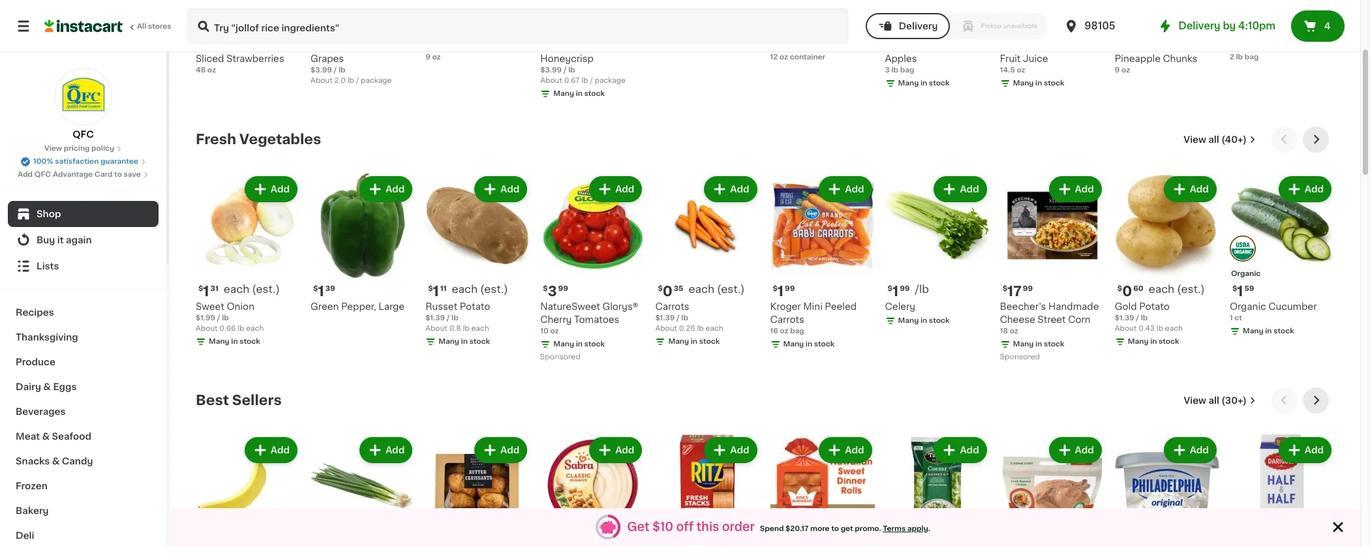 Task type: vqa. For each thing, say whether or not it's contained in the screenshot.
$ in the $ 8 99
yes



Task type: locate. For each thing, give the bounding box(es) containing it.
1 horizontal spatial 4
[[1325, 22, 1331, 31]]

4 each (est.) from the left
[[689, 284, 745, 294]]

grapes up 2.0
[[311, 54, 344, 63]]

2 (est.) from the left
[[1178, 284, 1205, 294]]

about inside the organic - apples - honeycrisp $3.99 / lb about 0.67 lb / package
[[541, 77, 563, 84]]

fresh
[[1115, 41, 1141, 50], [196, 133, 236, 146]]

2 vertical spatial &
[[52, 457, 60, 466]]

delivery for delivery by 4:10pm
[[1179, 21, 1221, 31]]

$ up beecher's
[[1003, 285, 1008, 292]]

(est.) inside "$1.11 each (estimated)" element
[[480, 284, 508, 294]]

view for fresh vegetables
[[1184, 135, 1207, 144]]

add button
[[246, 178, 296, 201], [361, 178, 411, 201], [476, 178, 526, 201], [591, 178, 641, 201], [706, 178, 756, 201], [821, 178, 871, 201], [936, 178, 986, 201], [1051, 178, 1101, 201], [1166, 178, 1216, 201], [1281, 178, 1331, 201], [246, 439, 296, 462], [361, 439, 411, 462], [476, 439, 526, 462], [591, 439, 641, 462], [706, 439, 756, 462], [821, 439, 871, 462], [936, 439, 986, 462], [1051, 439, 1101, 462], [1166, 439, 1216, 462], [1281, 439, 1331, 462]]

get
[[841, 525, 854, 532]]

1 each (est.) from the left
[[224, 284, 280, 294]]

$ left 11
[[428, 285, 433, 292]]

1 horizontal spatial carrots
[[771, 315, 805, 324]]

2 vertical spatial view
[[1184, 396, 1207, 405]]

1 potato from the left
[[1140, 302, 1170, 311]]

3 inside 'product' group
[[548, 285, 557, 298]]

each inside the russet potato $1.39 / lb about 0.8 lb each
[[472, 325, 489, 332]]

99 right the 17
[[1023, 285, 1033, 292]]

kroger inside kroger mini peeled carrots 16 oz bag
[[771, 302, 801, 311]]

deli
[[16, 531, 34, 540]]

0 horizontal spatial 59
[[1019, 24, 1028, 31]]

mixed left melon
[[426, 41, 454, 50]]

view all (30+) button
[[1179, 388, 1262, 414]]

0 horizontal spatial $ 1 99
[[773, 285, 795, 298]]

1 - from the left
[[579, 41, 584, 50]]

6
[[1008, 24, 1017, 37]]

buy it again link
[[8, 227, 159, 253]]

3 each (est.) from the left
[[452, 284, 508, 294]]

0 vertical spatial all
[[1209, 135, 1220, 144]]

0 horizontal spatial -
[[579, 41, 584, 50]]

all
[[137, 23, 146, 30]]

0 vertical spatial to
[[114, 171, 122, 178]]

99 for private selection sliced strawberries
[[214, 24, 224, 31]]

1 horizontal spatial bag
[[901, 67, 915, 74]]

$ 1 99 up kroger mini peeled carrots 16 oz bag
[[773, 285, 795, 298]]

$8.99 element
[[771, 22, 875, 39]]

1 all from the top
[[1209, 135, 1220, 144]]

1 vertical spatial to
[[832, 525, 839, 532]]

& for meat
[[42, 432, 50, 441]]

1 vertical spatial view
[[44, 145, 62, 152]]

(est.) for russet potato
[[480, 284, 508, 294]]

$ inside '$ 1 39'
[[313, 285, 318, 292]]

(est.) for gold potato
[[1178, 284, 1205, 294]]

0 for carrots
[[663, 285, 673, 298]]

kroger up 16
[[771, 302, 801, 311]]

each down onion
[[246, 325, 264, 332]]

more
[[811, 525, 830, 532]]

carrots inside kroger mini peeled carrots 16 oz bag
[[771, 315, 805, 324]]

1 horizontal spatial cherry
[[1034, 41, 1065, 50]]

0 horizontal spatial bag
[[791, 328, 805, 335]]

2 $3.99 from the left
[[541, 67, 562, 74]]

large
[[379, 302, 405, 311]]

lb right 2
[[1237, 54, 1244, 61]]

produce
[[16, 358, 55, 367]]

1 left 11
[[433, 285, 439, 298]]

sponsored badge image
[[541, 354, 580, 361], [1000, 354, 1040, 361]]

each
[[224, 284, 250, 294], [1149, 284, 1175, 294], [452, 284, 478, 294], [689, 284, 715, 294], [246, 325, 264, 332], [1166, 325, 1183, 332], [472, 325, 489, 332], [706, 325, 724, 332]]

1 up celery
[[893, 285, 899, 298]]

0 horizontal spatial $3.99
[[311, 67, 332, 74]]

2 mixed from the left
[[1067, 41, 1095, 50]]

2
[[1230, 54, 1235, 61]]

$ 1 99
[[773, 285, 795, 298], [888, 285, 910, 298]]

view up 100%
[[44, 145, 62, 152]]

0 horizontal spatial grapes
[[311, 54, 344, 63]]

2 vertical spatial 9
[[1115, 67, 1120, 74]]

organic up 0.67
[[541, 41, 577, 50]]

many down kroger mini peeled carrots 16 oz bag
[[784, 341, 804, 348]]

0 vertical spatial bag
[[1245, 54, 1259, 61]]

apples inside the organic - apples - honeycrisp $3.99 / lb about 0.67 lb / package
[[586, 41, 618, 50]]

59
[[1019, 24, 1028, 31], [1245, 285, 1255, 292]]

oz inside the naturesweet glorys® cherry tomatoes 10 oz
[[551, 328, 559, 335]]

2 item carousel region from the top
[[196, 388, 1335, 546]]

4 (est.) from the left
[[717, 284, 745, 294]]

0 horizontal spatial honeycrisp
[[541, 54, 594, 63]]

$1.39 inside gold potato $1.39 / lb about 0.43 lb each
[[1115, 315, 1135, 322]]

all
[[1209, 135, 1220, 144], [1209, 396, 1220, 405]]

honeycrisp down the service type group
[[919, 41, 972, 50]]

stock down "sweet onion $1.99 / lb about 0.66 lb each"
[[240, 338, 260, 345]]

59 inside $ 1 59
[[1245, 285, 1255, 292]]

vegetables
[[239, 133, 321, 146]]

qfc
[[73, 130, 94, 139], [34, 171, 51, 178]]

35
[[674, 285, 684, 292]]

each (est.) inside $0.60 each (estimated) element
[[1149, 284, 1205, 294]]

1 inside organic cucumber 1 ct
[[1230, 315, 1233, 322]]

frozen link
[[8, 474, 159, 499]]

1 vertical spatial qfc
[[34, 171, 51, 178]]

potato
[[1140, 302, 1170, 311], [460, 302, 490, 311]]

all for fresh vegetables
[[1209, 135, 1220, 144]]

best sellers
[[196, 394, 282, 407]]

1 horizontal spatial qfc
[[73, 130, 94, 139]]

service type group
[[866, 13, 1048, 39]]

many down 0.26
[[669, 338, 689, 345]]

0 vertical spatial qfc
[[73, 130, 94, 139]]

1 vertical spatial 59
[[1245, 285, 1255, 292]]

product group
[[196, 174, 300, 350], [311, 174, 415, 313], [426, 174, 530, 350], [541, 174, 645, 364], [656, 174, 760, 350], [771, 174, 875, 353], [885, 174, 990, 329], [1000, 174, 1105, 364], [1115, 174, 1220, 350], [1230, 174, 1335, 339], [196, 435, 300, 546], [311, 435, 415, 546], [426, 435, 530, 546], [541, 435, 645, 546], [656, 435, 760, 546], [771, 435, 875, 546], [885, 435, 990, 546], [1000, 435, 1105, 546], [1115, 435, 1220, 546], [1230, 435, 1335, 546]]

/ inside carrots $1.39 / lb about 0.26 lb each
[[677, 315, 680, 322]]

bag right 16
[[791, 328, 805, 335]]

.
[[929, 525, 931, 532]]

1 horizontal spatial honeycrisp
[[919, 41, 972, 50]]

delivery up kroger honeycrisp apples 3 lb bag
[[899, 22, 938, 31]]

delivery
[[1179, 21, 1221, 31], [899, 22, 938, 31]]

2 $ 1 99 from the left
[[888, 285, 910, 298]]

1 horizontal spatial mixed
[[1067, 41, 1095, 50]]

$
[[198, 24, 203, 31], [313, 24, 318, 31], [888, 24, 893, 31], [1003, 24, 1008, 31], [1233, 24, 1238, 31], [198, 285, 203, 292], [313, 285, 318, 292], [543, 285, 548, 292], [773, 285, 778, 292], [888, 285, 893, 292], [1118, 285, 1123, 292], [428, 285, 433, 292], [658, 285, 663, 292], [1003, 285, 1008, 292], [1233, 285, 1238, 292]]

all left the (40+)
[[1209, 135, 1220, 144]]

potato for 1
[[460, 302, 490, 311]]

0 vertical spatial carrots
[[656, 302, 690, 311]]

$ inside $ 3 99
[[543, 285, 548, 292]]

0 horizontal spatial mixed
[[426, 41, 454, 50]]

many in stock
[[899, 80, 950, 87], [1013, 80, 1065, 87], [554, 90, 605, 97], [899, 317, 950, 324], [1243, 328, 1295, 335], [209, 338, 260, 345], [1128, 338, 1180, 345], [439, 338, 490, 345], [669, 338, 720, 345], [554, 341, 605, 348], [784, 341, 835, 348], [1013, 341, 1065, 348]]

add
[[18, 171, 33, 178], [271, 185, 290, 194], [386, 185, 405, 194], [501, 185, 520, 194], [616, 185, 635, 194], [731, 185, 750, 194], [846, 185, 865, 194], [960, 185, 980, 194], [1075, 185, 1094, 194], [1190, 185, 1209, 194], [1305, 185, 1324, 194], [271, 446, 290, 455], [386, 446, 405, 455], [501, 446, 520, 455], [616, 446, 635, 455], [731, 446, 750, 455], [846, 446, 865, 455], [960, 446, 980, 455], [1075, 446, 1094, 455], [1190, 446, 1209, 455], [1305, 446, 1324, 455]]

bag inside kroger honeycrisp apples 3 lb bag
[[901, 67, 915, 74]]

$ 4 99
[[1233, 24, 1259, 37]]

strawberries
[[226, 54, 284, 63]]

$ inside $ 4 99
[[1233, 24, 1238, 31]]

$ 1 99 inside $1.99 per pound element
[[888, 285, 910, 298]]

about
[[311, 77, 333, 84], [541, 77, 563, 84], [196, 325, 218, 332], [1115, 325, 1137, 332], [426, 325, 448, 332], [656, 325, 677, 332]]

many down 0.43
[[1128, 338, 1149, 345]]

kroger up fruit
[[1000, 41, 1031, 50]]

stores
[[148, 23, 171, 30]]

1 vertical spatial &
[[42, 432, 50, 441]]

1 horizontal spatial 9
[[426, 54, 431, 61]]

kroger down $ 4 99
[[1230, 41, 1261, 50]]

all stores
[[137, 23, 171, 30]]

3 (est.) from the left
[[480, 284, 508, 294]]

99 up private
[[214, 24, 224, 31]]

2 0 from the left
[[663, 285, 673, 298]]

many in stock down the naturesweet glorys® cherry tomatoes 10 oz
[[554, 341, 605, 348]]

stock down kroger cherry mixed fruit juice 14.5 oz on the top right of the page
[[1044, 80, 1065, 87]]

honeycrisp up 0.67
[[541, 54, 594, 63]]

0 horizontal spatial package
[[361, 77, 392, 84]]

1 up 16
[[778, 285, 784, 298]]

potato inside gold potato $1.39 / lb about 0.43 lb each
[[1140, 302, 1170, 311]]

candy for snacks & candy
[[62, 457, 93, 466]]

view inside popup button
[[1184, 396, 1207, 405]]

/ right 0.67
[[590, 77, 593, 84]]

2.0
[[334, 77, 346, 84]]

59 right "6"
[[1019, 24, 1028, 31]]

naturesweet glorys® cherry tomatoes 10 oz
[[541, 302, 638, 335]]

1 horizontal spatial package
[[595, 77, 626, 84]]

apples for honeycrisp
[[586, 41, 618, 50]]

1 vertical spatial grapes
[[311, 54, 344, 63]]

fresh left vegetables
[[196, 133, 236, 146]]

delivery for delivery
[[899, 22, 938, 31]]

$ up celery
[[888, 285, 893, 292]]

/ inside gold potato $1.39 / lb about 0.43 lb each
[[1137, 315, 1140, 322]]

/
[[334, 67, 337, 74], [564, 67, 567, 74], [356, 77, 359, 84], [590, 77, 593, 84], [217, 315, 220, 322], [1137, 315, 1140, 322], [447, 315, 450, 322], [677, 315, 680, 322]]

1 horizontal spatial potato
[[1140, 302, 1170, 311]]

russet
[[426, 302, 458, 311]]

kroger for 6
[[1000, 41, 1031, 50]]

bag inside kroger lemons, bag 2 lb bag
[[1245, 54, 1259, 61]]

$1.39 down the gold
[[1115, 315, 1135, 322]]

0 vertical spatial apples
[[586, 41, 618, 50]]

cherry up juice
[[1034, 41, 1065, 50]]

kroger cherry mixed fruit juice 14.5 oz
[[1000, 41, 1095, 74]]

delivery by 4:10pm
[[1179, 21, 1276, 31]]

0 vertical spatial cherry
[[1034, 41, 1065, 50]]

bag for honeycrisp
[[901, 67, 915, 74]]

$ inside $ 9 99
[[198, 24, 203, 31]]

2 horizontal spatial $1.39
[[1115, 315, 1135, 322]]

2 vertical spatial bag
[[791, 328, 805, 335]]

fresh kitchen pineapple chunks 9 oz
[[1115, 41, 1198, 74]]

1 horizontal spatial $3.99
[[541, 67, 562, 74]]

delivery inside button
[[899, 22, 938, 31]]

/ up 0.26
[[677, 315, 680, 322]]

bakery
[[16, 507, 49, 516]]

1 (est.) from the left
[[252, 284, 280, 294]]

about inside the russet potato $1.39 / lb about 0.8 lb each
[[426, 325, 448, 332]]

0 horizontal spatial to
[[114, 171, 122, 178]]

1 vertical spatial fresh
[[196, 133, 236, 146]]

1 vertical spatial cherry
[[541, 315, 572, 324]]

candy down seafood
[[62, 457, 93, 466]]

sponsored badge image for 3
[[541, 354, 580, 361]]

$ 6 59
[[1003, 24, 1028, 37]]

$ left the 4:10pm
[[1233, 24, 1238, 31]]

mixed melon 9 oz
[[426, 41, 484, 61]]

99 for kroger mini peeled carrots
[[785, 285, 795, 292]]

cherry up 10
[[541, 315, 572, 324]]

1 package from the left
[[361, 77, 392, 84]]

product group containing 17
[[1000, 174, 1105, 364]]

fresh for fresh kitchen pineapple chunks 9 oz
[[1115, 41, 1141, 50]]

99 for beecher's handmade cheese street corn
[[1023, 285, 1033, 292]]

2 sponsored badge image from the left
[[1000, 354, 1040, 361]]

1 vertical spatial bag
[[901, 67, 915, 74]]

99 for naturesweet glorys® cherry tomatoes
[[558, 285, 568, 292]]

many down 0.66
[[209, 338, 230, 345]]

bag right 2
[[1245, 54, 1259, 61]]

kroger inside kroger cherry mixed fruit juice 14.5 oz
[[1000, 41, 1031, 50]]

carrots inside carrots $1.39 / lb about 0.26 lb each
[[656, 302, 690, 311]]

/ up 2.0
[[334, 67, 337, 74]]

$ up kroger honeycrisp apples 3 lb bag
[[888, 24, 893, 31]]

potato down "$1.11 each (estimated)" element
[[460, 302, 490, 311]]

(est.) inside $1.31 each (estimated) element
[[252, 284, 280, 294]]

organic inside organic red seedless grapes $3.99 / lb about 2.0 lb / package
[[311, 41, 347, 50]]

0 vertical spatial &
[[43, 382, 51, 392]]

policy
[[91, 145, 114, 152]]

$ 1 39
[[313, 285, 335, 298]]

each (est.) inside "$1.11 each (estimated)" element
[[452, 284, 508, 294]]

each up onion
[[224, 284, 250, 294]]

each (est.) up onion
[[224, 284, 280, 294]]

each (est.) inside $0.35 each (estimated) element
[[689, 284, 745, 294]]

1 inside $1.31 each (estimated) element
[[203, 285, 209, 298]]

0 vertical spatial view
[[1184, 135, 1207, 144]]

4 inside button
[[1325, 22, 1331, 31]]

None search field
[[187, 8, 849, 44]]

0 horizontal spatial qfc
[[34, 171, 51, 178]]

1 item carousel region from the top
[[196, 127, 1335, 377]]

1 vertical spatial apples
[[885, 54, 917, 63]]

item carousel region
[[196, 127, 1335, 377], [196, 388, 1335, 546]]

& right snacks
[[52, 457, 60, 466]]

$1.39 down russet
[[426, 315, 445, 322]]

1 horizontal spatial apples
[[885, 54, 917, 63]]

0 horizontal spatial 9
[[203, 24, 213, 37]]

each (est.) for russet potato
[[452, 284, 508, 294]]

1 horizontal spatial -
[[620, 41, 624, 50]]

1 vertical spatial item carousel region
[[196, 388, 1335, 546]]

each (est.) right 35
[[689, 284, 745, 294]]

0 vertical spatial honeycrisp
[[919, 41, 972, 50]]

2 each (est.) from the left
[[1149, 284, 1205, 294]]

about left 0.67
[[541, 77, 563, 84]]

$ inside $ 7 98
[[313, 24, 318, 31]]

all inside popup button
[[1209, 135, 1220, 144]]

each inside $0.60 each (estimated) element
[[1149, 284, 1175, 294]]

grapes left cotton
[[656, 41, 689, 50]]

$ inside $ 1 59
[[1233, 285, 1238, 292]]

/ right 2.0
[[356, 77, 359, 84]]

sliced
[[196, 54, 224, 63]]

sponsored badge image for 17
[[1000, 354, 1040, 361]]

cucumber
[[1269, 302, 1318, 311]]

1 vertical spatial candy
[[62, 457, 93, 466]]

0.43
[[1139, 325, 1155, 332]]

1 vertical spatial 9
[[426, 54, 431, 61]]

3 inside kroger honeycrisp apples 3 lb bag
[[885, 67, 890, 74]]

russet potato $1.39 / lb about 0.8 lb each
[[426, 302, 490, 332]]

add qfc advantage card to save link
[[18, 170, 149, 180]]

package inside organic red seedless grapes $3.99 / lb about 2.0 lb / package
[[361, 77, 392, 84]]

1 horizontal spatial grapes
[[656, 41, 689, 50]]

0 horizontal spatial delivery
[[899, 22, 938, 31]]

(est.) up gold potato $1.39 / lb about 0.43 lb each
[[1178, 284, 1205, 294]]

2 $1.39 from the left
[[426, 315, 445, 322]]

about left 0.26
[[656, 325, 677, 332]]

about left 0.8
[[426, 325, 448, 332]]

$ left 35
[[658, 285, 663, 292]]

0 vertical spatial 3
[[885, 67, 890, 74]]

/lb
[[915, 284, 929, 294]]

each right 0.8
[[472, 325, 489, 332]]

99 inside $ 9 99
[[214, 24, 224, 31]]

cotton
[[691, 41, 723, 50]]

to inside get $10 off this order spend $20.17 more to get promo. terms apply .
[[832, 525, 839, 532]]

satisfaction
[[55, 158, 99, 165]]

-
[[579, 41, 584, 50], [620, 41, 624, 50]]

organic down $ 7 98
[[311, 41, 347, 50]]

all inside popup button
[[1209, 396, 1220, 405]]

many in stock down organic cucumber 1 ct
[[1243, 328, 1295, 335]]

fresh inside the fresh kitchen pineapple chunks 9 oz
[[1115, 41, 1141, 50]]

0 horizontal spatial 3
[[548, 285, 557, 298]]

1 mixed from the left
[[426, 41, 454, 50]]

(est.) inside $0.35 each (estimated) element
[[717, 284, 745, 294]]

0 horizontal spatial potato
[[460, 302, 490, 311]]

organic inside organic cucumber 1 ct
[[1230, 302, 1267, 311]]

eggs
[[53, 382, 77, 392]]

(est.)
[[252, 284, 280, 294], [1178, 284, 1205, 294], [480, 284, 508, 294], [717, 284, 745, 294]]

2 package from the left
[[595, 77, 626, 84]]

handmade
[[1049, 302, 1100, 311]]

fresh vegetables
[[196, 133, 321, 146]]

1 horizontal spatial $ 1 99
[[888, 285, 910, 298]]

0 horizontal spatial candy
[[62, 457, 93, 466]]

3 $1.39 from the left
[[656, 315, 675, 322]]

9 inside the fresh kitchen pineapple chunks 9 oz
[[1115, 67, 1120, 74]]

qfc down 100%
[[34, 171, 51, 178]]

1 vertical spatial carrots
[[771, 315, 805, 324]]

view pricing policy
[[44, 145, 114, 152]]

0 left 60
[[1123, 285, 1133, 298]]

18
[[1000, 328, 1008, 335]]

qfc inside add qfc advantage card to save link
[[34, 171, 51, 178]]

1 horizontal spatial 59
[[1245, 285, 1255, 292]]

99 inside $ 3 99
[[558, 285, 568, 292]]

59 inside "$ 6 59"
[[1019, 24, 1028, 31]]

1 $1.39 from the left
[[1115, 315, 1135, 322]]

apples for lb
[[885, 54, 917, 63]]

(est.) inside $0.60 each (estimated) element
[[1178, 284, 1205, 294]]

1 0 from the left
[[1123, 285, 1133, 298]]

$ 1 31
[[198, 285, 219, 298]]

candy inside button
[[726, 41, 756, 50]]

$ left 60
[[1118, 285, 1123, 292]]

each (est.) inside $1.31 each (estimated) element
[[224, 284, 280, 294]]

raspberries package 12 oz container
[[771, 41, 867, 61]]

/ up 0.8
[[447, 315, 450, 322]]

0 horizontal spatial $1.39
[[426, 315, 445, 322]]

lb down '8'
[[892, 67, 899, 74]]

kroger inside kroger honeycrisp apples 3 lb bag
[[885, 41, 916, 50]]

99 inside $ 8 99
[[904, 24, 914, 31]]

$ left 31
[[198, 285, 203, 292]]

each right 0.26
[[706, 325, 724, 332]]

thanksgiving
[[16, 333, 78, 342]]

$1.99 per pound element
[[885, 283, 990, 300]]

kroger down $ 8 99
[[885, 41, 916, 50]]

1 sponsored badge image from the left
[[541, 354, 580, 361]]

0 vertical spatial candy
[[726, 41, 756, 50]]

each (est.) for sweet onion
[[224, 284, 280, 294]]

about inside organic red seedless grapes $3.99 / lb about 2.0 lb / package
[[311, 77, 333, 84]]

99 right by
[[1249, 24, 1259, 31]]

3
[[885, 67, 890, 74], [548, 285, 557, 298]]

1 left ct
[[1230, 315, 1233, 322]]

$ 9 99
[[198, 24, 224, 37]]

delivery button
[[866, 13, 950, 39]]

sponsored badge image down 10
[[541, 354, 580, 361]]

lb up 0.67
[[569, 67, 576, 74]]

apples inside kroger honeycrisp apples 3 lb bag
[[885, 54, 917, 63]]

in down the naturesweet glorys® cherry tomatoes 10 oz
[[576, 341, 583, 348]]

0 left 35
[[663, 285, 673, 298]]

cherry
[[1034, 41, 1065, 50], [541, 315, 572, 324]]

many in stock down kroger mini peeled carrots 16 oz bag
[[784, 341, 835, 348]]

$1.39 inside the russet potato $1.39 / lb about 0.8 lb each
[[426, 315, 445, 322]]

$ inside $ 0 35
[[658, 285, 663, 292]]

0 horizontal spatial 0
[[663, 285, 673, 298]]

1 horizontal spatial fresh
[[1115, 41, 1141, 50]]

snacks
[[16, 457, 50, 466]]

2 potato from the left
[[460, 302, 490, 311]]

delivery left by
[[1179, 21, 1221, 31]]

item badge image
[[1230, 235, 1256, 262]]

selection
[[230, 41, 273, 50]]

$1.39 for 1
[[426, 315, 445, 322]]

qfc logo image
[[55, 68, 112, 125]]

1 horizontal spatial $1.39
[[656, 315, 675, 322]]

1 horizontal spatial sponsored badge image
[[1000, 354, 1040, 361]]

1 horizontal spatial 0
[[1123, 285, 1133, 298]]

shop
[[37, 210, 61, 219]]

candy
[[726, 41, 756, 50], [62, 457, 93, 466]]

all left (30+)
[[1209, 396, 1220, 405]]

99 right '8'
[[904, 24, 914, 31]]

organic inside the organic - apples - honeycrisp $3.99 / lb about 0.67 lb / package
[[541, 41, 577, 50]]

2 horizontal spatial bag
[[1245, 54, 1259, 61]]

2 horizontal spatial 9
[[1115, 67, 1120, 74]]

$ inside $1.99 per pound element
[[888, 285, 893, 292]]

about inside carrots $1.39 / lb about 0.26 lb each
[[656, 325, 677, 332]]

each inside "$1.11 each (estimated)" element
[[452, 284, 478, 294]]

0 horizontal spatial fresh
[[196, 133, 236, 146]]

0 vertical spatial fresh
[[1115, 41, 1141, 50]]

mixed
[[426, 41, 454, 50], [1067, 41, 1095, 50]]

seafood
[[52, 432, 91, 441]]

many down cheese
[[1013, 341, 1034, 348]]

0 vertical spatial 59
[[1019, 24, 1028, 31]]

stock down $1.99 per pound element
[[929, 317, 950, 324]]

honeycrisp inside kroger honeycrisp apples 3 lb bag
[[919, 41, 972, 50]]

mixed inside kroger cherry mixed fruit juice 14.5 oz
[[1067, 41, 1095, 50]]

0 horizontal spatial carrots
[[656, 302, 690, 311]]

3 up naturesweet
[[548, 285, 557, 298]]

1 $3.99 from the left
[[311, 67, 332, 74]]

0 horizontal spatial apples
[[586, 41, 618, 50]]

cheese
[[1000, 315, 1036, 324]]

fresh inside item carousel region
[[196, 133, 236, 146]]

2 all from the top
[[1209, 396, 1220, 405]]

0 vertical spatial 9
[[203, 24, 213, 37]]

59 up organic cucumber 1 ct
[[1245, 285, 1255, 292]]

each inside gold potato $1.39 / lb about 0.43 lb each
[[1166, 325, 1183, 332]]

1 horizontal spatial to
[[832, 525, 839, 532]]

0 horizontal spatial cherry
[[541, 315, 572, 324]]

$1.39 inside carrots $1.39 / lb about 0.26 lb each
[[656, 315, 675, 322]]

stock down gold potato $1.39 / lb about 0.43 lb each
[[1159, 338, 1180, 345]]

1 horizontal spatial 3
[[885, 67, 890, 74]]

to left get
[[832, 525, 839, 532]]

oz inside mixed melon 9 oz
[[432, 54, 441, 61]]

1 horizontal spatial delivery
[[1179, 21, 1221, 31]]

1 horizontal spatial candy
[[726, 41, 756, 50]]

/ inside the russet potato $1.39 / lb about 0.8 lb each
[[447, 315, 450, 322]]

$0.60 each (estimated) element
[[1115, 283, 1220, 300]]

$1.31 each (estimated) element
[[196, 283, 300, 300]]

oz inside raspberries package 12 oz container
[[780, 54, 788, 61]]

0 vertical spatial grapes
[[656, 41, 689, 50]]

0 vertical spatial item carousel region
[[196, 127, 1335, 377]]

get $10 off this order spend $20.17 more to get promo. terms apply .
[[627, 521, 931, 533]]

lb right 2.0
[[348, 77, 354, 84]]

1 vertical spatial honeycrisp
[[541, 54, 594, 63]]

1 vertical spatial all
[[1209, 396, 1220, 405]]

1 vertical spatial 3
[[548, 285, 557, 298]]

0 horizontal spatial sponsored badge image
[[541, 354, 580, 361]]



Task type: describe. For each thing, give the bounding box(es) containing it.
melon
[[456, 41, 484, 50]]

$ inside $ 1 31
[[198, 285, 203, 292]]

beecher's
[[1000, 302, 1047, 311]]

mixed inside mixed melon 9 oz
[[426, 41, 454, 50]]

100%
[[33, 158, 53, 165]]

stock down street at the bottom of page
[[1044, 341, 1065, 348]]

each inside $1.31 each (estimated) element
[[224, 284, 250, 294]]

4:10pm
[[1239, 21, 1276, 31]]

oz inside beecher's handmade cheese street corn 18 oz
[[1010, 328, 1019, 335]]

all for best sellers
[[1209, 396, 1220, 405]]

terms
[[883, 525, 906, 532]]

each inside carrots $1.39 / lb about 0.26 lb each
[[706, 325, 724, 332]]

lb up 0.66
[[222, 315, 229, 322]]

it
[[57, 236, 64, 245]]

many down kroger honeycrisp apples 3 lb bag
[[899, 80, 919, 87]]

7
[[318, 24, 326, 37]]

snacks & candy
[[16, 457, 93, 466]]

$ inside $ 1 11
[[428, 285, 433, 292]]

& for dairy
[[43, 382, 51, 392]]

16
[[771, 328, 778, 335]]

$1.39 for 0
[[1115, 315, 1135, 322]]

to inside add qfc advantage card to save link
[[114, 171, 122, 178]]

many in stock down 0.67
[[554, 90, 605, 97]]

11
[[440, 285, 447, 292]]

many down the 14.5
[[1013, 80, 1034, 87]]

cherry inside kroger cherry mixed fruit juice 14.5 oz
[[1034, 41, 1065, 50]]

$3.99 inside the organic - apples - honeycrisp $3.99 / lb about 0.67 lb / package
[[541, 67, 562, 74]]

kroger for 1
[[771, 302, 801, 311]]

0.26
[[679, 325, 696, 332]]

potato for 0
[[1140, 302, 1170, 311]]

dairy
[[16, 382, 41, 392]]

& for snacks
[[52, 457, 60, 466]]

/ inside "sweet onion $1.99 / lb about 0.66 lb each"
[[217, 315, 220, 322]]

0 horizontal spatial 4
[[1238, 24, 1247, 37]]

get
[[627, 521, 650, 533]]

in down the /lb
[[921, 317, 928, 324]]

12
[[771, 54, 778, 61]]

kroger mini peeled carrots 16 oz bag
[[771, 302, 857, 335]]

$3.99 inside organic red seedless grapes $3.99 / lb about 2.0 lb / package
[[311, 67, 332, 74]]

kroger for 8
[[885, 41, 916, 50]]

in down 0.66
[[231, 338, 238, 345]]

lb up 0.8
[[452, 315, 459, 322]]

many down 0.67
[[554, 90, 574, 97]]

many down 0.8
[[439, 338, 459, 345]]

many in stock down 0.66
[[209, 338, 260, 345]]

99 left the /lb
[[900, 285, 910, 292]]

peeled
[[825, 302, 857, 311]]

lb right 0.26
[[697, 325, 704, 332]]

get $10 off this order status
[[622, 521, 936, 534]]

many down celery
[[899, 317, 919, 324]]

glorys®
[[603, 302, 638, 311]]

corn
[[1069, 315, 1091, 324]]

$ 1 59
[[1233, 285, 1255, 298]]

each (est.) for gold potato
[[1149, 284, 1205, 294]]

1 inside $1.99 per pound element
[[893, 285, 899, 298]]

17
[[1008, 285, 1022, 298]]

48
[[196, 67, 206, 74]]

stock down kroger mini peeled carrots 16 oz bag
[[814, 341, 835, 348]]

0 for gold
[[1123, 285, 1133, 298]]

close image
[[1331, 520, 1347, 535]]

many in stock down 0.43
[[1128, 338, 1180, 345]]

snacks & candy link
[[8, 449, 159, 474]]

many in stock down celery
[[899, 317, 950, 324]]

private
[[196, 41, 227, 50]]

item carousel region containing fresh vegetables
[[196, 127, 1335, 377]]

organic up $ 1 59
[[1232, 270, 1261, 277]]

organic up 98
[[312, 9, 342, 16]]

each (est.) for carrots
[[689, 284, 745, 294]]

spend
[[760, 525, 784, 532]]

sellers
[[232, 394, 282, 407]]

gold potato $1.39 / lb about 0.43 lb each
[[1115, 302, 1183, 332]]

in down 0.26
[[691, 338, 698, 345]]

10
[[541, 328, 549, 335]]

$20.17
[[786, 525, 809, 532]]

oz inside kroger cherry mixed fruit juice 14.5 oz
[[1017, 67, 1026, 74]]

$ inside $ 8 99
[[888, 24, 893, 31]]

$0.35 each (estimated) element
[[656, 283, 760, 300]]

save
[[124, 171, 141, 178]]

stock down tomatoes
[[585, 341, 605, 348]]

kroger inside kroger lemons, bag 2 lb bag
[[1230, 41, 1261, 50]]

about inside "sweet onion $1.99 / lb about 0.66 lb each"
[[196, 325, 218, 332]]

lb right 0.66
[[238, 325, 244, 332]]

pineapple
[[1115, 54, 1161, 63]]

beverages
[[16, 407, 66, 416]]

frozen
[[16, 482, 47, 491]]

0.66
[[220, 325, 236, 332]]

$ inside $ 0 60
[[1118, 285, 1123, 292]]

candy for grapes   cotton candy
[[726, 41, 756, 50]]

in down organic cucumber 1 ct
[[1266, 328, 1272, 335]]

lb up 2.0
[[339, 67, 346, 74]]

2 - from the left
[[620, 41, 624, 50]]

bag inside kroger mini peeled carrots 16 oz bag
[[791, 328, 805, 335]]

meat & seafood
[[16, 432, 91, 441]]

cherry inside the naturesweet glorys® cherry tomatoes 10 oz
[[541, 315, 572, 324]]

naturesweet
[[541, 302, 600, 311]]

ct
[[1235, 315, 1243, 322]]

sweet onion $1.99 / lb about 0.66 lb each
[[196, 302, 264, 332]]

stock down organic cucumber 1 ct
[[1274, 328, 1295, 335]]

grapes inside button
[[656, 41, 689, 50]]

item carousel region containing best sellers
[[196, 388, 1335, 546]]

100% satisfaction guarantee button
[[20, 154, 146, 167]]

lists
[[37, 262, 59, 271]]

60
[[1134, 285, 1144, 292]]

each inside $0.35 each (estimated) element
[[689, 284, 715, 294]]

view for best sellers
[[1184, 396, 1207, 405]]

in down kroger honeycrisp apples 3 lb bag
[[921, 80, 928, 87]]

9 inside mixed melon 9 oz
[[426, 54, 431, 61]]

order
[[722, 521, 755, 533]]

qfc inside qfc link
[[73, 130, 94, 139]]

view all (40+)
[[1184, 135, 1247, 144]]

instacart logo image
[[44, 18, 123, 34]]

recipes
[[16, 308, 54, 317]]

$ inside "$ 6 59"
[[1003, 24, 1008, 31]]

(est.) for carrots
[[717, 284, 745, 294]]

celery
[[885, 302, 916, 311]]

in down 0.67
[[576, 90, 583, 97]]

juice
[[1023, 54, 1049, 63]]

package inside the organic - apples - honeycrisp $3.99 / lb about 0.67 lb / package
[[595, 77, 626, 84]]

99 for kroger honeycrisp apples
[[904, 24, 914, 31]]

lb right 0.43
[[1157, 325, 1164, 332]]

this
[[697, 521, 720, 533]]

many in stock down 0.8
[[439, 338, 490, 345]]

stock down kroger honeycrisp apples 3 lb bag
[[929, 80, 950, 87]]

0.8
[[449, 325, 461, 332]]

oz inside kroger mini peeled carrots 16 oz bag
[[780, 328, 789, 335]]

organic - apples - honeycrisp $3.99 / lb about 0.67 lb / package
[[541, 41, 626, 84]]

private selection sliced strawberries 48 oz
[[196, 41, 284, 74]]

1 $ 1 99 from the left
[[773, 285, 795, 298]]

oz inside the fresh kitchen pineapple chunks 9 oz
[[1122, 67, 1131, 74]]

in down street at the bottom of page
[[1036, 341, 1043, 348]]

31
[[211, 285, 219, 292]]

lb right 0.67
[[582, 77, 588, 84]]

honeycrisp inside the organic - apples - honeycrisp $3.99 / lb about 0.67 lb / package
[[541, 54, 594, 63]]

advantage
[[53, 171, 93, 178]]

$ 0 35
[[658, 285, 684, 298]]

bag
[[1305, 41, 1323, 50]]

add qfc advantage card to save
[[18, 171, 141, 178]]

stock down the russet potato $1.39 / lb about 0.8 lb each
[[470, 338, 490, 345]]

lb up 0.43
[[1141, 315, 1148, 322]]

meat & seafood link
[[8, 424, 159, 449]]

many down the naturesweet glorys® cherry tomatoes 10 oz
[[554, 341, 574, 348]]

/ up 0.67
[[564, 67, 567, 74]]

lb up 0.26
[[682, 315, 689, 322]]

many in stock down kroger honeycrisp apples 3 lb bag
[[899, 80, 950, 87]]

stock down the organic - apples - honeycrisp $3.99 / lb about 0.67 lb / package
[[585, 90, 605, 97]]

lb inside kroger lemons, bag 2 lb bag
[[1237, 54, 1244, 61]]

stock down carrots $1.39 / lb about 0.26 lb each
[[700, 338, 720, 345]]

bag for lemons,
[[1245, 54, 1259, 61]]

fresh for fresh vegetables
[[196, 133, 236, 146]]

red
[[350, 41, 368, 50]]

$ up 16
[[773, 285, 778, 292]]

seedless
[[370, 41, 412, 50]]

99 for kroger lemons, bag
[[1249, 24, 1259, 31]]

1 up ct
[[1238, 285, 1244, 298]]

many down organic cucumber 1 ct
[[1243, 328, 1264, 335]]

4 button
[[1292, 10, 1345, 42]]

$1.11 each (estimated) element
[[426, 283, 530, 300]]

beverages link
[[8, 399, 159, 424]]

qfc link
[[55, 68, 112, 141]]

(40+)
[[1222, 135, 1247, 144]]

product group containing 3
[[541, 174, 645, 364]]

off
[[677, 521, 694, 533]]

100% satisfaction guarantee
[[33, 158, 138, 165]]

1 inside "$1.11 each (estimated)" element
[[433, 285, 439, 298]]

in down 0.8
[[461, 338, 468, 345]]

59 for 6
[[1019, 24, 1028, 31]]

$ 1 11
[[428, 285, 447, 298]]

grapes   cotton candy button
[[656, 0, 760, 52]]

59 for 1
[[1245, 285, 1255, 292]]

raspberries
[[771, 41, 826, 50]]

many in stock down 0.26
[[669, 338, 720, 345]]

oz inside private selection sliced strawberries 48 oz
[[207, 67, 216, 74]]

1 left 39
[[318, 285, 324, 298]]

in down 0.43
[[1151, 338, 1158, 345]]

many in stock down street at the bottom of page
[[1013, 341, 1065, 348]]

Search field
[[188, 9, 848, 43]]

$ inside the "$ 17 99"
[[1003, 285, 1008, 292]]

about inside gold potato $1.39 / lb about 0.43 lb each
[[1115, 325, 1137, 332]]

in down kroger mini peeled carrots 16 oz bag
[[806, 341, 813, 348]]

lb inside kroger honeycrisp apples 3 lb bag
[[892, 67, 899, 74]]

buy
[[37, 236, 55, 245]]

kitchen
[[1143, 41, 1178, 50]]

lb right 0.8
[[463, 325, 470, 332]]

organic red seedless grapes $3.99 / lb about 2.0 lb / package
[[311, 41, 412, 84]]

organic cucumber 1 ct
[[1230, 302, 1318, 322]]

kroger honeycrisp apples 3 lb bag
[[885, 41, 972, 74]]

in down juice
[[1036, 80, 1043, 87]]

$ 7 98
[[313, 24, 338, 37]]

grapes inside organic red seedless grapes $3.99 / lb about 2.0 lb / package
[[311, 54, 344, 63]]

pepper,
[[341, 302, 376, 311]]

many in stock down juice
[[1013, 80, 1065, 87]]

thanksgiving link
[[8, 325, 159, 350]]

(est.) for sweet onion
[[252, 284, 280, 294]]

each inside "sweet onion $1.99 / lb about 0.66 lb each"
[[246, 325, 264, 332]]

organic up the organic - apples - honeycrisp $3.99 / lb about 0.67 lb / package
[[542, 9, 572, 16]]



